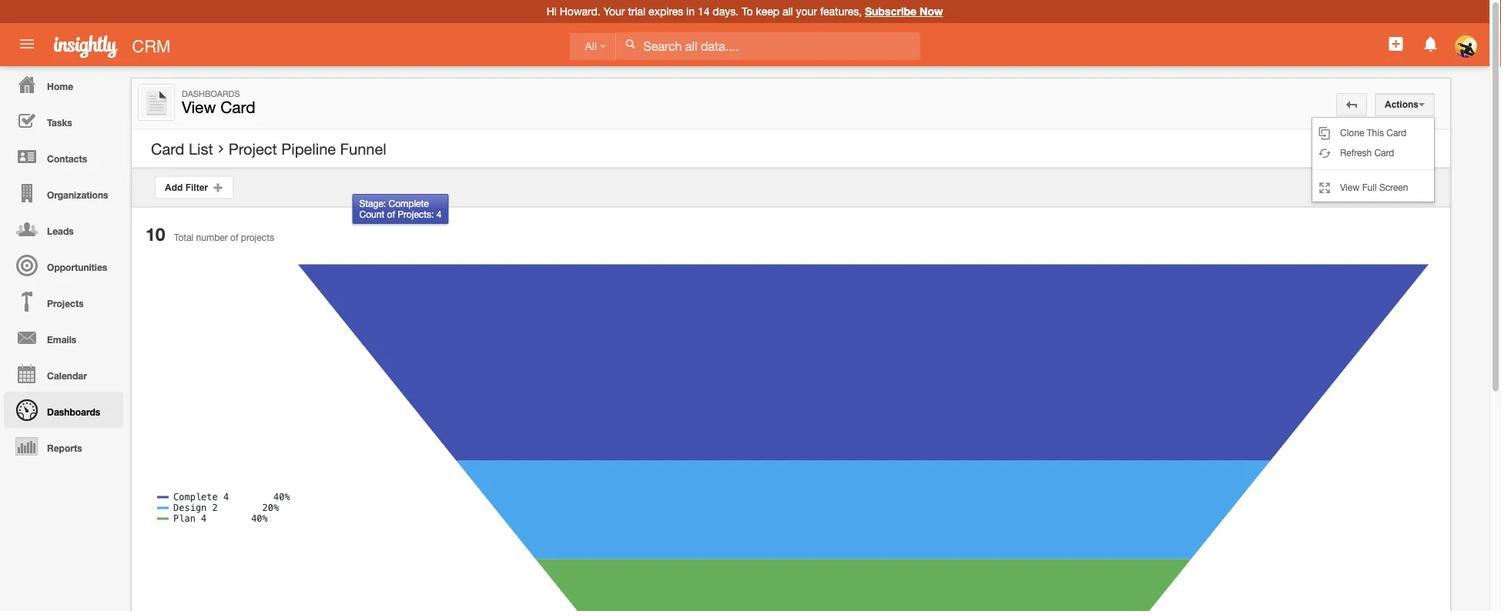 Task type: describe. For each thing, give the bounding box(es) containing it.
in
[[686, 5, 695, 18]]

all link
[[570, 33, 616, 60]]

tasks link
[[4, 102, 123, 139]]

emails link
[[4, 320, 123, 356]]

organizations
[[47, 190, 108, 200]]

howard.
[[560, 5, 601, 18]]

calendar link
[[4, 356, 123, 392]]

opportunities link
[[4, 247, 123, 283]]

projects link
[[4, 283, 123, 320]]

10
[[146, 224, 165, 245]]

0 horizontal spatial of
[[230, 232, 238, 243]]

dashboards for dashboards view card
[[182, 89, 240, 99]]

actions button
[[1375, 93, 1435, 116]]

screen
[[1380, 182, 1409, 193]]

expires
[[649, 5, 683, 18]]

your
[[796, 5, 817, 18]]

contacts
[[47, 153, 87, 164]]

of inside stage: complete count of projects: 4
[[387, 209, 395, 220]]

pipeline
[[281, 140, 336, 158]]

projects
[[241, 232, 274, 243]]

white image
[[625, 39, 636, 49]]

1 horizontal spatial view
[[1340, 182, 1360, 193]]

reports link
[[4, 428, 123, 465]]

full
[[1362, 182, 1377, 193]]

clone
[[1340, 127, 1365, 138]]

filter
[[185, 182, 208, 193]]

emails
[[47, 334, 76, 345]]

actions
[[1385, 99, 1419, 110]]

card inside dashboards view card
[[220, 98, 255, 117]]

card left the list
[[151, 140, 184, 158]]

list
[[189, 140, 213, 158]]

project
[[229, 140, 277, 158]]

4
[[437, 209, 442, 220]]

projects:
[[398, 209, 434, 220]]

refresh card
[[1340, 147, 1395, 158]]

all
[[585, 40, 597, 52]]

contacts link
[[4, 139, 123, 175]]

total number of projects
[[174, 232, 274, 243]]

card list link
[[151, 140, 213, 158]]

total
[[174, 232, 194, 243]]

this
[[1367, 127, 1384, 138]]

complete
[[389, 198, 429, 209]]

view full screen
[[1340, 182, 1409, 193]]



Task type: vqa. For each thing, say whether or not it's contained in the screenshot.
column header
no



Task type: locate. For each thing, give the bounding box(es) containing it.
hi
[[547, 5, 557, 18]]

view
[[182, 98, 216, 117], [1340, 182, 1360, 193]]

1 vertical spatial dashboards
[[47, 407, 100, 418]]

tasks
[[47, 117, 72, 128]]

navigation containing home
[[0, 66, 123, 465]]

add filter link
[[155, 176, 234, 199]]

subscribe now link
[[865, 5, 943, 18]]

home
[[47, 81, 73, 92]]

plus image
[[213, 182, 224, 193]]

projects
[[47, 298, 84, 309]]

refresh
[[1340, 147, 1372, 158]]

back image
[[1347, 99, 1357, 110]]

notifications image
[[1422, 35, 1440, 53]]

clone this card button
[[1313, 122, 1434, 143]]

refresh card button
[[1313, 143, 1434, 163]]

dashboards for dashboards
[[47, 407, 100, 418]]

reports
[[47, 443, 82, 454]]

opportunities
[[47, 262, 107, 273]]

card up project
[[220, 98, 255, 117]]

to
[[742, 5, 753, 18]]

0 vertical spatial dashboards
[[182, 89, 240, 99]]

0 horizontal spatial view
[[182, 98, 216, 117]]

view full screen link
[[1313, 177, 1434, 197]]

organizations link
[[4, 175, 123, 211]]

dashboards
[[182, 89, 240, 99], [47, 407, 100, 418]]

trial
[[628, 5, 646, 18]]

dashboards link
[[4, 392, 123, 428]]

of right count
[[387, 209, 395, 220]]

1 horizontal spatial dashboards
[[182, 89, 240, 99]]

1 horizontal spatial of
[[387, 209, 395, 220]]

view inside dashboards view card
[[182, 98, 216, 117]]

add filter
[[165, 182, 213, 193]]

now
[[920, 5, 943, 18]]

features,
[[820, 5, 862, 18]]

view left full
[[1340, 182, 1360, 193]]

dashboards view card
[[182, 89, 255, 117]]

keep
[[756, 5, 780, 18]]

leads
[[47, 226, 74, 236]]

Search all data.... text field
[[617, 32, 920, 60]]

all
[[783, 5, 793, 18]]

1 vertical spatial of
[[230, 232, 238, 243]]

view up the list
[[182, 98, 216, 117]]

number
[[196, 232, 228, 243]]

hi howard. your trial expires in 14 days. to keep all your features, subscribe now
[[547, 5, 943, 18]]

leads link
[[4, 211, 123, 247]]

card list
[[151, 140, 213, 158]]

subscribe
[[865, 5, 917, 18]]

dashboards up reports "link"
[[47, 407, 100, 418]]

1 vertical spatial view
[[1340, 182, 1360, 193]]

dashboards right the card icon
[[182, 89, 240, 99]]

stage: complete count of projects: 4
[[359, 198, 442, 220]]

14
[[698, 5, 710, 18]]

funnel
[[340, 140, 386, 158]]

calendar
[[47, 371, 87, 381]]

crm
[[132, 36, 171, 56]]

clone this card
[[1340, 127, 1407, 138]]

dashboards inside dashboards view card
[[182, 89, 240, 99]]

of right the number
[[230, 232, 238, 243]]

stage:
[[359, 198, 386, 209]]

card down this
[[1375, 147, 1395, 158]]

0 vertical spatial of
[[387, 209, 395, 220]]

days.
[[713, 5, 739, 18]]

0 vertical spatial view
[[182, 98, 216, 117]]

project pipeline funnel
[[229, 140, 386, 158]]

card image
[[141, 87, 172, 118]]

card right this
[[1387, 127, 1407, 138]]

home link
[[4, 66, 123, 102]]

0 horizontal spatial dashboards
[[47, 407, 100, 418]]

count
[[359, 209, 385, 220]]

your
[[604, 5, 625, 18]]

of
[[387, 209, 395, 220], [230, 232, 238, 243]]

card
[[220, 98, 255, 117], [1387, 127, 1407, 138], [151, 140, 184, 158], [1375, 147, 1395, 158]]

add
[[165, 182, 183, 193]]

navigation
[[0, 66, 123, 465]]



